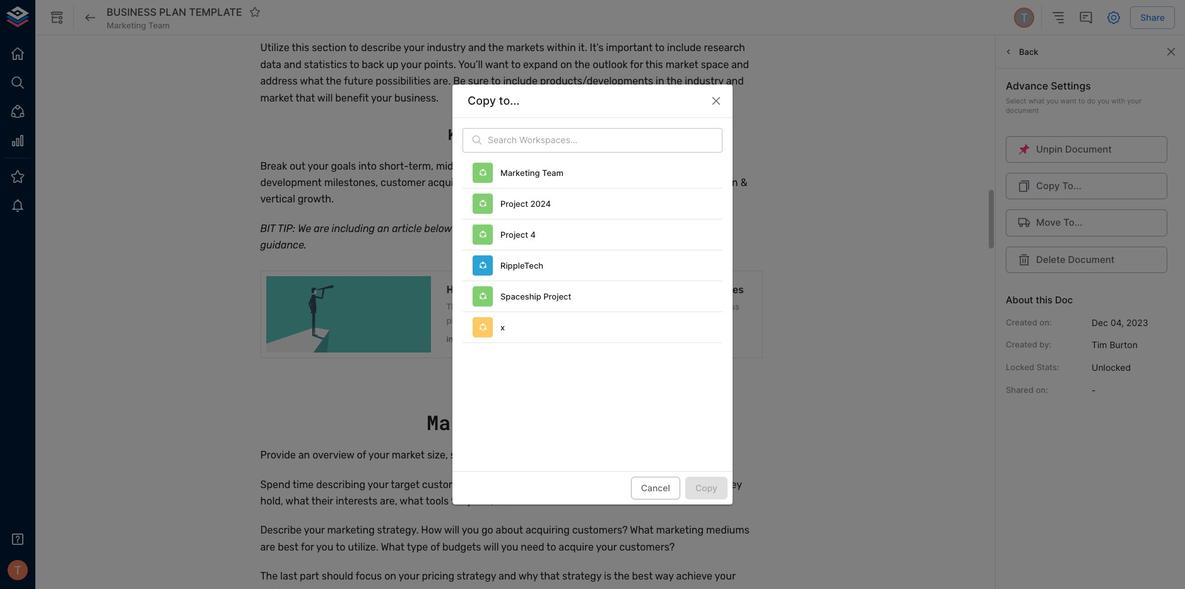 Task type: describe. For each thing, give the bounding box(es) containing it.
spaceship project
[[501, 291, 571, 301]]

4
[[530, 229, 536, 240]]

dec 04, 2023
[[1092, 317, 1149, 328]]

Search Workspaces... text field
[[488, 128, 723, 153]]

tim burton
[[1092, 340, 1138, 351]]

share
[[1141, 12, 1165, 23]]

delete
[[1036, 253, 1066, 265]]

move to... button
[[1006, 210, 1168, 236]]

show wiki image
[[49, 10, 64, 25]]

select
[[1006, 97, 1027, 105]]

do
[[1087, 97, 1096, 105]]

by:
[[1040, 340, 1052, 350]]

stats:
[[1037, 362, 1060, 372]]

advance settings select what you want to do you with your document
[[1006, 80, 1142, 115]]

back
[[1019, 46, 1039, 57]]

locked stats:
[[1006, 362, 1060, 372]]

project 2024 button
[[463, 189, 723, 219]]

business
[[107, 5, 157, 18]]

on: for shared on:
[[1036, 385, 1048, 395]]

-
[[1092, 385, 1096, 395]]

to...
[[499, 94, 520, 107]]

cancel
[[641, 483, 670, 494]]

copy to...
[[468, 94, 520, 107]]

plan
[[159, 5, 186, 18]]

rippletech
[[501, 260, 544, 271]]

move to...
[[1036, 217, 1083, 229]]

to
[[1079, 97, 1085, 105]]

unpin document
[[1036, 143, 1112, 155]]

x button
[[463, 312, 723, 343]]

created on:
[[1006, 317, 1052, 327]]

to... for copy to...
[[1063, 180, 1082, 192]]

delete document
[[1036, 253, 1115, 265]]

with
[[1112, 97, 1126, 105]]

copy for copy to...
[[468, 94, 496, 107]]

0 horizontal spatial marketing team
[[107, 20, 170, 30]]

copy to... button
[[1006, 173, 1168, 200]]

0 horizontal spatial marketing
[[107, 20, 146, 30]]

x
[[501, 322, 505, 332]]

favorite image
[[249, 6, 260, 18]]

project for project 4
[[501, 229, 528, 240]]

about
[[1006, 294, 1034, 306]]

document for unpin document
[[1065, 143, 1112, 155]]

business plan template
[[107, 5, 242, 18]]

team inside button
[[542, 168, 564, 178]]

burton
[[1110, 340, 1138, 351]]

project for project 2024
[[501, 199, 528, 209]]

1 you from the left
[[1047, 97, 1059, 105]]

marketing team link
[[107, 20, 170, 31]]

advance
[[1006, 80, 1048, 92]]

t for the topmost the 't' button
[[1021, 11, 1028, 25]]

go back image
[[83, 10, 98, 25]]

created by:
[[1006, 340, 1052, 350]]



Task type: vqa. For each thing, say whether or not it's contained in the screenshot.
MANAGE at the top right
no



Task type: locate. For each thing, give the bounding box(es) containing it.
0 vertical spatial t button
[[1013, 6, 1037, 30]]

comments image
[[1079, 10, 1094, 25]]

to... for move to...
[[1064, 217, 1083, 229]]

0 vertical spatial marketing
[[107, 20, 146, 30]]

want
[[1061, 97, 1077, 105]]

2023
[[1127, 317, 1149, 328]]

settings
[[1051, 80, 1091, 92]]

dec
[[1092, 317, 1108, 328]]

document for delete document
[[1068, 253, 1115, 265]]

0 vertical spatial t
[[1021, 11, 1028, 25]]

0 vertical spatial project
[[501, 199, 528, 209]]

move
[[1036, 217, 1061, 229]]

t
[[1021, 11, 1028, 25], [14, 564, 21, 577]]

on: for created on:
[[1040, 317, 1052, 327]]

shared
[[1006, 385, 1034, 395]]

created for created on:
[[1006, 317, 1038, 327]]

t for the bottommost the 't' button
[[14, 564, 21, 577]]

marketing team up project 2024
[[501, 168, 564, 178]]

marketing team button
[[463, 158, 723, 189]]

rippletech button
[[463, 250, 723, 281]]

copy to...
[[1036, 180, 1082, 192]]

project right spaceship
[[544, 291, 571, 301]]

locked
[[1006, 362, 1035, 372]]

marketing team inside button
[[501, 168, 564, 178]]

1 vertical spatial marketing
[[501, 168, 540, 178]]

1 horizontal spatial t
[[1021, 11, 1028, 25]]

marketing down business
[[107, 20, 146, 30]]

1 vertical spatial copy
[[1036, 180, 1060, 192]]

1 created from the top
[[1006, 317, 1038, 327]]

0 horizontal spatial copy
[[468, 94, 496, 107]]

04,
[[1111, 317, 1124, 328]]

2 vertical spatial project
[[544, 291, 571, 301]]

0 vertical spatial to...
[[1063, 180, 1082, 192]]

0 vertical spatial copy
[[468, 94, 496, 107]]

team
[[148, 20, 170, 30], [542, 168, 564, 178]]

project inside "button"
[[501, 229, 528, 240]]

doc
[[1055, 294, 1073, 306]]

you
[[1047, 97, 1059, 105], [1098, 97, 1110, 105]]

1 horizontal spatial marketing team
[[501, 168, 564, 178]]

1 horizontal spatial t button
[[1013, 6, 1037, 30]]

1 vertical spatial t
[[14, 564, 21, 577]]

on:
[[1040, 317, 1052, 327], [1036, 385, 1048, 395]]

1 horizontal spatial you
[[1098, 97, 1110, 105]]

1 horizontal spatial marketing
[[501, 168, 540, 178]]

1 vertical spatial document
[[1068, 253, 1115, 265]]

copy left the to...
[[468, 94, 496, 107]]

1 vertical spatial to...
[[1064, 217, 1083, 229]]

share button
[[1131, 6, 1175, 29]]

delete document button
[[1006, 246, 1168, 273]]

team up 2024
[[542, 168, 564, 178]]

2 created from the top
[[1006, 340, 1038, 350]]

created
[[1006, 317, 1038, 327], [1006, 340, 1038, 350]]

2 you from the left
[[1098, 97, 1110, 105]]

shared on:
[[1006, 385, 1048, 395]]

0 vertical spatial on:
[[1040, 317, 1052, 327]]

0 horizontal spatial team
[[148, 20, 170, 30]]

copy up move
[[1036, 180, 1060, 192]]

back button
[[1001, 42, 1042, 61]]

marketing up project 2024
[[501, 168, 540, 178]]

project 4 button
[[463, 219, 723, 250]]

1 vertical spatial team
[[542, 168, 564, 178]]

document inside the delete document button
[[1068, 253, 1115, 265]]

project 2024
[[501, 199, 551, 209]]

document up copy to... button
[[1065, 143, 1112, 155]]

to... down unpin document
[[1063, 180, 1082, 192]]

settings image
[[1107, 10, 1122, 25]]

template
[[189, 5, 242, 18]]

team down 'plan'
[[148, 20, 170, 30]]

your
[[1128, 97, 1142, 105]]

what
[[1029, 97, 1045, 105]]

on: down this
[[1040, 317, 1052, 327]]

copy inside button
[[1036, 180, 1060, 192]]

created down about
[[1006, 317, 1038, 327]]

spaceship
[[501, 291, 541, 301]]

this
[[1036, 294, 1053, 306]]

created up locked
[[1006, 340, 1038, 350]]

you left want
[[1047, 97, 1059, 105]]

you right do
[[1098, 97, 1110, 105]]

about this doc
[[1006, 294, 1073, 306]]

unpin
[[1036, 143, 1063, 155]]

0 horizontal spatial t
[[14, 564, 21, 577]]

1 vertical spatial marketing team
[[501, 168, 564, 178]]

2024
[[530, 199, 551, 209]]

tim
[[1092, 340, 1107, 351]]

copy for copy to...
[[1036, 180, 1060, 192]]

project
[[501, 199, 528, 209], [501, 229, 528, 240], [544, 291, 571, 301]]

marketing team down business
[[107, 20, 170, 30]]

copy
[[468, 94, 496, 107], [1036, 180, 1060, 192]]

0 horizontal spatial you
[[1047, 97, 1059, 105]]

table of contents image
[[1051, 10, 1066, 25]]

document down move to... button
[[1068, 253, 1115, 265]]

created for created by:
[[1006, 340, 1038, 350]]

1 vertical spatial created
[[1006, 340, 1038, 350]]

t button
[[1013, 6, 1037, 30], [4, 557, 32, 584]]

0 vertical spatial created
[[1006, 317, 1038, 327]]

1 horizontal spatial team
[[542, 168, 564, 178]]

1 vertical spatial t button
[[4, 557, 32, 584]]

project left 4
[[501, 229, 528, 240]]

marketing
[[107, 20, 146, 30], [501, 168, 540, 178]]

0 vertical spatial team
[[148, 20, 170, 30]]

to...
[[1063, 180, 1082, 192], [1064, 217, 1083, 229]]

on: right shared
[[1036, 385, 1048, 395]]

marketing inside button
[[501, 168, 540, 178]]

0 vertical spatial marketing team
[[107, 20, 170, 30]]

1 vertical spatial on:
[[1036, 385, 1048, 395]]

copy to... dialog
[[453, 84, 733, 505]]

1 horizontal spatial copy
[[1036, 180, 1060, 192]]

spaceship project button
[[463, 281, 723, 312]]

1 vertical spatial project
[[501, 229, 528, 240]]

0 horizontal spatial t button
[[4, 557, 32, 584]]

0 vertical spatial document
[[1065, 143, 1112, 155]]

copy inside dialog
[[468, 94, 496, 107]]

document
[[1006, 106, 1039, 115]]

project left 2024
[[501, 199, 528, 209]]

document
[[1065, 143, 1112, 155], [1068, 253, 1115, 265]]

project 4
[[501, 229, 536, 240]]

to... right move
[[1064, 217, 1083, 229]]

marketing team
[[107, 20, 170, 30], [501, 168, 564, 178]]

unlocked
[[1092, 362, 1131, 373]]

cancel button
[[631, 477, 680, 500]]



